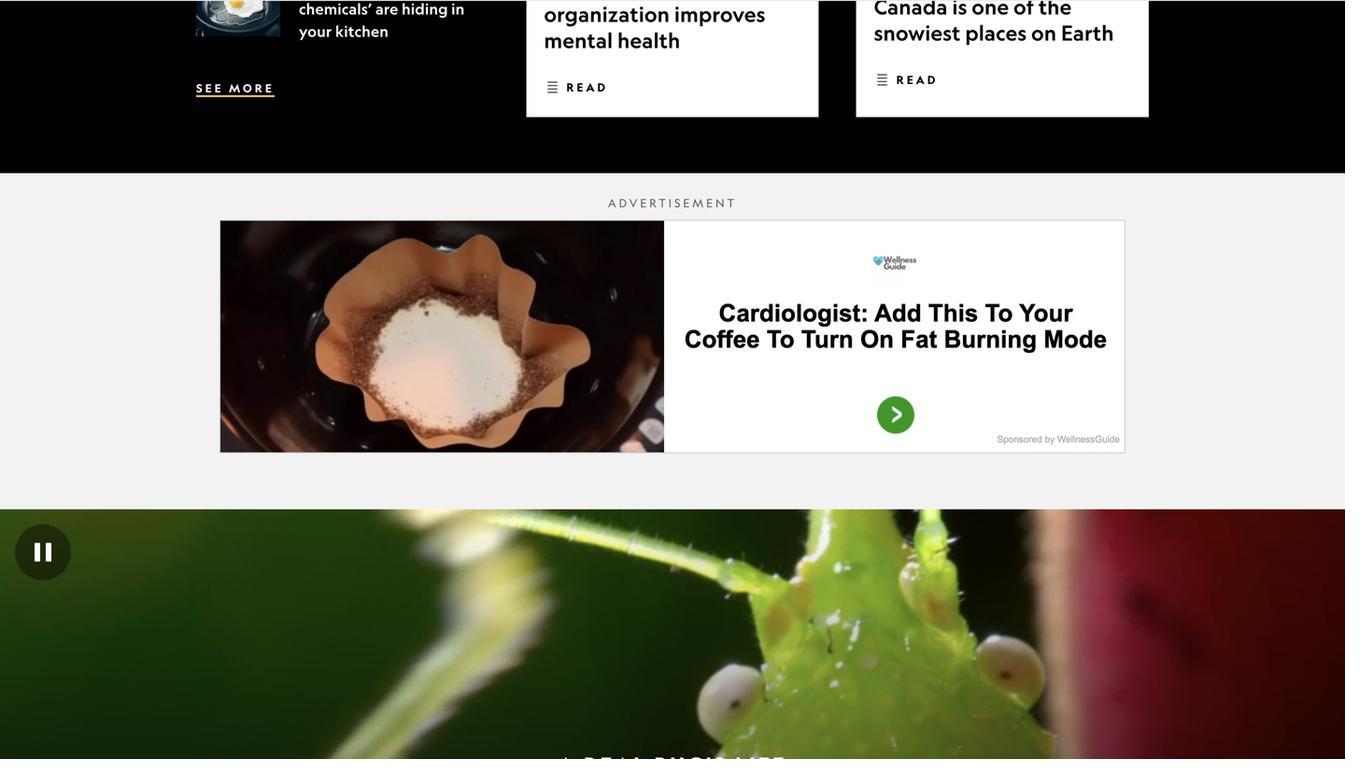 Task type: describe. For each thing, give the bounding box(es) containing it.
mental
[[544, 27, 613, 53]]

organization
[[544, 1, 670, 27]]

1 horizontal spatial read
[[897, 73, 939, 87]]

0 horizontal spatial read
[[567, 80, 609, 94]]

science shows organization improves mental health
[[544, 0, 766, 53]]

pause image
[[32, 542, 54, 564]]

see more link
[[196, 81, 275, 97]]

more
[[229, 81, 275, 95]]

1 horizontal spatial read button
[[875, 65, 939, 95]]

advertisement element
[[220, 220, 1126, 454]]

science
[[544, 0, 618, 1]]



Task type: vqa. For each thing, say whether or not it's contained in the screenshot.
Spot
no



Task type: locate. For each thing, give the bounding box(es) containing it.
read button
[[875, 65, 939, 95], [544, 72, 609, 102]]

see more
[[196, 81, 275, 95]]

read
[[897, 73, 939, 87], [567, 80, 609, 94]]

0 horizontal spatial read button
[[544, 72, 609, 102]]

shows
[[622, 0, 682, 1]]

improves
[[675, 1, 766, 27]]

see
[[196, 81, 224, 95]]

health
[[618, 27, 681, 53]]



